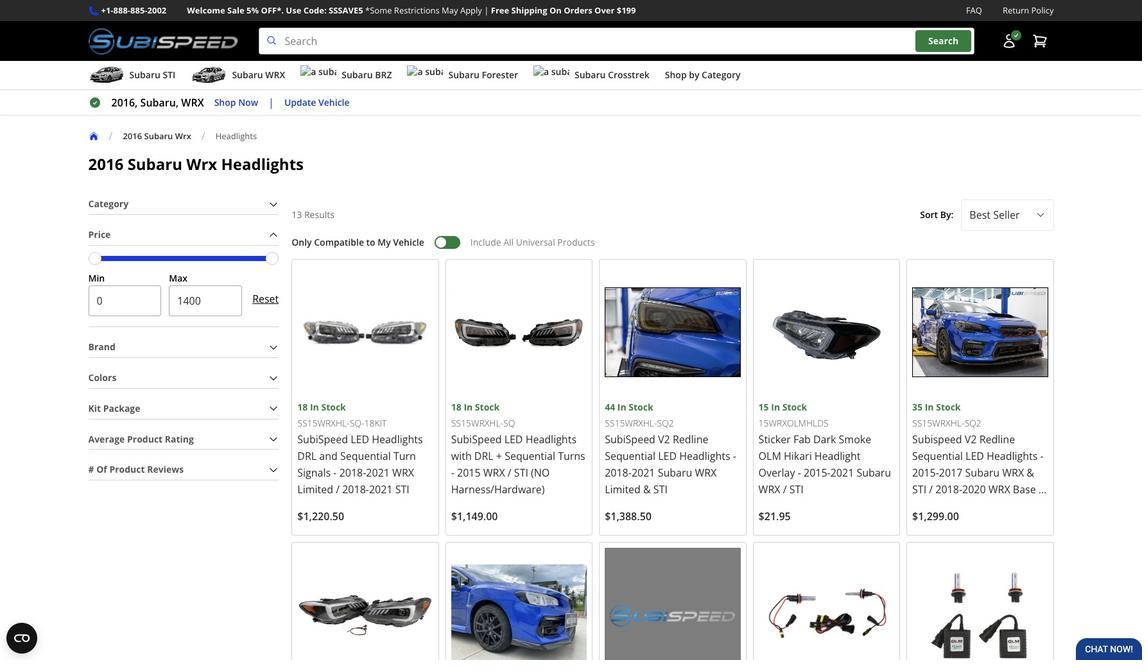 Task type: describe. For each thing, give the bounding box(es) containing it.
return policy
[[1003, 4, 1054, 16]]

sort by:
[[920, 209, 954, 221]]

only compatible to my vehicle
[[292, 236, 424, 248]]

in for subispeed led headlights drl and sequential turn signals - 2018-2021 wrx limited / 2018-2021 sti
[[310, 401, 319, 413]]

headlights inside 35 in stock ss15wrxhl-sq2 subispeed v2 redline sequential led headlights - 2015-2017 subaru wrx & sti / 2018-2020 wrx base & premium
[[987, 449, 1038, 464]]

885-
[[130, 4, 147, 16]]

stock for subispeed v2 redline sequential led headlights - 2015-2017 subaru wrx & sti / 2018-2020 wrx base & premium
[[936, 401, 961, 413]]

in for subispeed v2 redline sequential led headlights - 2015-2017 subaru wrx & sti / 2018-2020 wrx base & premium
[[925, 401, 934, 413]]

in for subispeed led headlights with drl + sequential turns - 2015 wrx / sti (no harness/hardware)
[[464, 401, 473, 413]]

stock for sticker fab dark smoke olm hikari headlight overlay - 2015-2021 subaru wrx / sti
[[782, 401, 807, 413]]

2015
[[457, 466, 481, 480]]

2018- up "$1,220.50"
[[342, 483, 369, 497]]

shop now link
[[214, 96, 258, 110]]

headlights inside 44 in stock ss15wrxhl-sq2 subispeed v2 redline sequential led headlights - 2018-2021 subaru wrx limited & sti
[[679, 449, 730, 464]]

in for subispeed v2 redline sequential led headlights - 2018-2021 subaru wrx limited & sti
[[618, 401, 626, 413]]

update vehicle button
[[284, 96, 350, 110]]

1 vertical spatial vehicle
[[393, 236, 424, 248]]

subispeed led headlights with drl + sequential turns - 2015 wrx / sti (no harness/hardware) image
[[451, 265, 587, 401]]

wrx for 2016 subaru wrx
[[175, 130, 191, 142]]

subispeed v2 redline sequential led headlights - 2018-2021 subaru wrx limited & sti image
[[605, 265, 741, 401]]

now
[[238, 96, 258, 108]]

reset button
[[252, 284, 279, 315]]

# of product reviews button
[[88, 461, 279, 480]]

button image
[[1001, 33, 1017, 49]]

sequential inside 18 in stock ss15wrxhl-sq-18kit subispeed led headlights drl and sequential turn signals - 2018-2021 wrx limited / 2018-2021 sti
[[340, 449, 391, 464]]

subaru crosstrek button
[[534, 64, 650, 89]]

subaru inside 15 in stock 15wrxolmhlds sticker fab dark smoke olm hikari headlight overlay - 2015-2021 subaru wrx / sti
[[857, 466, 891, 480]]

headlight
[[815, 449, 861, 464]]

$1,299.00
[[912, 510, 959, 524]]

average product rating
[[88, 433, 194, 445]]

min
[[88, 272, 105, 284]]

my
[[378, 236, 391, 248]]

wrx inside 18 in stock ss15wrxhl-sq-18kit subispeed led headlights drl and sequential turn signals - 2018-2021 wrx limited / 2018-2021 sti
[[392, 466, 414, 480]]

- inside 35 in stock ss15wrxhl-sq2 subispeed v2 redline sequential led headlights - 2015-2017 subaru wrx & sti / 2018-2020 wrx base & premium
[[1040, 449, 1044, 464]]

+1-888-885-2002 link
[[101, 4, 166, 17]]

13 results
[[292, 209, 334, 221]]

2017
[[939, 466, 963, 480]]

18 in stock ss15wrxhl-sq-18kit subispeed led headlights drl and sequential turn signals - 2018-2021 wrx limited / 2018-2021 sti
[[297, 401, 423, 497]]

harness/hardware)
[[451, 483, 545, 497]]

sssave5
[[329, 4, 363, 16]]

subispeed full led headlights - 2015-2017 subaru wrx & sti / 2018-2020 wrx base & premium image
[[297, 548, 433, 661]]

compatible
[[314, 236, 364, 248]]

limited inside 44 in stock ss15wrxhl-sq2 subispeed v2 redline sequential led headlights - 2018-2021 subaru wrx limited & sti
[[605, 483, 641, 497]]

headlights inside 18 in stock ss15wrxhl-sq subispeed led headlights with drl + sequential turns - 2015 wrx / sti (no harness/hardware)
[[526, 433, 577, 447]]

use
[[286, 4, 301, 16]]

15 in stock 15wrxolmhlds sticker fab dark smoke olm hikari headlight overlay - 2015-2021 subaru wrx / sti
[[759, 401, 891, 497]]

subaru brz
[[342, 69, 392, 81]]

universal
[[516, 236, 555, 248]]

#
[[88, 464, 94, 476]]

wrx for 2016 subaru wrx headlights
[[186, 154, 217, 175]]

policy
[[1031, 4, 1054, 16]]

only
[[292, 236, 312, 248]]

subaru wrx
[[232, 69, 285, 81]]

2016 for 2016 subaru wrx
[[123, 130, 142, 142]]

subaru inside 44 in stock ss15wrxhl-sq2 subispeed v2 redline sequential led headlights - 2018-2021 subaru wrx limited & sti
[[658, 466, 692, 480]]

to
[[366, 236, 375, 248]]

subaru,
[[140, 96, 179, 110]]

free
[[491, 4, 509, 16]]

subispeed led headlights drl and sequential turn signals - 2018-2021 wrx limited / 2018-2021 sti image
[[297, 265, 433, 401]]

subispeed v2 redline sequential led headlights - 2015-2017 subaru wrx & sti / 2018-2020 wrx base & premium image
[[912, 265, 1048, 401]]

/ right home image
[[109, 129, 113, 143]]

all
[[503, 236, 514, 248]]

search input field
[[258, 28, 974, 55]]

1 horizontal spatial &
[[1027, 466, 1034, 480]]

smoke
[[839, 433, 871, 447]]

subaru for 2016 subaru wrx headlights
[[128, 154, 182, 175]]

wrx inside 44 in stock ss15wrxhl-sq2 subispeed v2 redline sequential led headlights - 2018-2021 subaru wrx limited & sti
[[695, 466, 717, 480]]

search button
[[916, 30, 972, 52]]

colors
[[88, 372, 116, 384]]

- inside 18 in stock ss15wrxhl-sq-18kit subispeed led headlights drl and sequential turn signals - 2018-2021 wrx limited / 2018-2021 sti
[[333, 466, 337, 480]]

subaru inside 35 in stock ss15wrxhl-sq2 subispeed v2 redline sequential led headlights - 2015-2017 subaru wrx & sti / 2018-2020 wrx base & premium
[[965, 466, 1000, 480]]

v2 for subispeed
[[658, 433, 670, 447]]

sticker
[[759, 433, 791, 447]]

2 horizontal spatial &
[[1039, 483, 1046, 497]]

stock for subispeed v2 redline sequential led headlights - 2018-2021 subaru wrx limited & sti
[[629, 401, 653, 413]]

search
[[928, 35, 959, 47]]

44 in stock ss15wrxhl-sq2 subispeed v2 redline sequential led headlights - 2018-2021 subaru wrx limited & sti
[[605, 401, 736, 497]]

over
[[595, 4, 615, 16]]

of
[[96, 464, 107, 476]]

forester
[[482, 69, 518, 81]]

sticker fab dark smoke olm hikari headlight overlay - 2015-2021 subaru wrx / sti image
[[759, 265, 894, 401]]

premium
[[912, 499, 956, 514]]

max
[[169, 272, 188, 284]]

/ inside 35 in stock ss15wrxhl-sq2 subispeed v2 redline sequential led headlights - 2015-2017 subaru wrx & sti / 2018-2020 wrx base & premium
[[929, 483, 933, 497]]

hikari
[[784, 449, 812, 464]]

brand
[[88, 341, 115, 353]]

sq
[[503, 417, 515, 430]]

reviews
[[147, 464, 184, 476]]

888-
[[113, 4, 130, 16]]

sequential inside 18 in stock ss15wrxhl-sq subispeed led headlights with drl + sequential turns - 2015 wrx / sti (no harness/hardware)
[[505, 449, 555, 464]]

*some
[[365, 4, 392, 16]]

18 for subispeed led headlights drl and sequential turn signals - 2018-2021 wrx limited / 2018-2021 sti
[[297, 401, 308, 413]]

base
[[1013, 483, 1036, 497]]

ss15wrxhl- for subispeed led headlights drl and sequential turn signals - 2018-2021 wrx limited / 2018-2021 sti
[[297, 417, 350, 430]]

kit package
[[88, 402, 140, 415]]

may
[[442, 4, 458, 16]]

wrx inside 18 in stock ss15wrxhl-sq subispeed led headlights with drl + sequential turns - 2015 wrx / sti (no harness/hardware)
[[483, 466, 505, 480]]

welcome sale 5% off*. use code: sssave5
[[187, 4, 363, 16]]

overlay
[[759, 466, 795, 480]]

morimoto basic retrofit kit image
[[605, 548, 741, 661]]

2002
[[147, 4, 166, 16]]

price button
[[88, 225, 279, 245]]

on
[[549, 4, 562, 16]]

in for sticker fab dark smoke olm hikari headlight overlay - 2015-2021 subaru wrx / sti
[[771, 401, 780, 413]]

0 vertical spatial |
[[484, 4, 489, 16]]

35
[[912, 401, 923, 413]]

reset
[[252, 292, 279, 307]]

sequential inside 35 in stock ss15wrxhl-sq2 subispeed v2 redline sequential led headlights - 2015-2017 subaru wrx & sti / 2018-2020 wrx base & premium
[[912, 449, 963, 464]]

+
[[496, 449, 502, 464]]

orders
[[564, 4, 592, 16]]

rating
[[165, 433, 194, 445]]

apply
[[460, 4, 482, 16]]

faq link
[[966, 4, 982, 17]]

and
[[319, 449, 338, 464]]

return policy link
[[1003, 4, 1054, 17]]

2018- inside 44 in stock ss15wrxhl-sq2 subispeed v2 redline sequential led headlights - 2018-2021 subaru wrx limited & sti
[[605, 466, 632, 480]]

restrictions
[[394, 4, 440, 16]]

subaru forester button
[[407, 64, 518, 89]]

/ up "2016 subaru wrx headlights"
[[201, 129, 205, 143]]

shop by category button
[[665, 64, 741, 89]]

package
[[103, 402, 140, 415]]

2021 inside 44 in stock ss15wrxhl-sq2 subispeed v2 redline sequential led headlights - 2018-2021 subaru wrx limited & sti
[[632, 466, 655, 480]]

sti inside dropdown button
[[163, 69, 176, 81]]

wrx inside 15 in stock 15wrxolmhlds sticker fab dark smoke olm hikari headlight overlay - 2015-2021 subaru wrx / sti
[[759, 483, 780, 497]]

off*.
[[261, 4, 284, 16]]

2016,
[[111, 96, 138, 110]]

2016 subaru wrx headlights
[[88, 154, 304, 175]]

& inside 44 in stock ss15wrxhl-sq2 subispeed v2 redline sequential led headlights - 2018-2021 subaru wrx limited & sti
[[643, 483, 651, 497]]

+1-
[[101, 4, 113, 16]]

Max text field
[[169, 286, 242, 317]]

code:
[[303, 4, 327, 16]]

2015- inside 35 in stock ss15wrxhl-sq2 subispeed v2 redline sequential led headlights - 2015-2017 subaru wrx & sti / 2018-2020 wrx base & premium
[[912, 466, 939, 480]]

products
[[557, 236, 595, 248]]

by:
[[940, 209, 954, 221]]



Task type: locate. For each thing, give the bounding box(es) containing it.
/ inside 15 in stock 15wrxolmhlds sticker fab dark smoke olm hikari headlight overlay - 2015-2021 subaru wrx / sti
[[783, 483, 787, 497]]

4 in from the left
[[771, 401, 780, 413]]

1 horizontal spatial |
[[484, 4, 489, 16]]

ss15wrxhl- inside 18 in stock ss15wrxhl-sq-18kit subispeed led headlights drl and sequential turn signals - 2018-2021 wrx limited / 2018-2021 sti
[[297, 417, 350, 430]]

2016, subaru, wrx
[[111, 96, 204, 110]]

/ up "$1,220.50"
[[336, 483, 340, 497]]

sale
[[227, 4, 244, 16]]

1 stock from the left
[[321, 401, 346, 413]]

stock for subispeed led headlights with drl + sequential turns - 2015 wrx / sti (no harness/hardware)
[[475, 401, 500, 413]]

brz
[[375, 69, 392, 81]]

0 horizontal spatial v2
[[658, 433, 670, 447]]

+1-888-885-2002
[[101, 4, 166, 16]]

sti inside 18 in stock ss15wrxhl-sq subispeed led headlights with drl + sequential turns - 2015 wrx / sti (no harness/hardware)
[[514, 466, 528, 480]]

2016 down home image
[[88, 154, 124, 175]]

Min text field
[[88, 286, 161, 317]]

2 redline from the left
[[979, 433, 1015, 447]]

18 inside 18 in stock ss15wrxhl-sq subispeed led headlights with drl + sequential turns - 2015 wrx / sti (no harness/hardware)
[[451, 401, 461, 413]]

subaru down 2016, subaru, wrx
[[144, 130, 173, 142]]

1 vertical spatial subaru
[[128, 154, 182, 175]]

(no
[[531, 466, 550, 480]]

welcome
[[187, 4, 225, 16]]

0 vertical spatial vehicle
[[318, 96, 350, 108]]

sq2 inside 35 in stock ss15wrxhl-sq2 subispeed v2 redline sequential led headlights - 2015-2017 subaru wrx & sti / 2018-2020 wrx base & premium
[[965, 417, 981, 430]]

shop left the now
[[214, 96, 236, 108]]

3 ss15wrxhl- from the left
[[605, 417, 657, 430]]

subispeed for subispeed led headlights with drl + sequential turns - 2015 wrx / sti (no harness/hardware)
[[451, 433, 502, 447]]

|
[[484, 4, 489, 16], [268, 96, 274, 110]]

0 horizontal spatial 2015-
[[804, 466, 831, 480]]

3 in from the left
[[618, 401, 626, 413]]

stock up 15wrxolmhlds
[[782, 401, 807, 413]]

2018- right signals
[[339, 466, 366, 480]]

wrx up "2016 subaru wrx headlights"
[[175, 130, 191, 142]]

stock for subispeed led headlights drl and sequential turn signals - 2018-2021 wrx limited / 2018-2021 sti
[[321, 401, 346, 413]]

1 horizontal spatial shop
[[665, 69, 687, 81]]

sti inside 15 in stock 15wrxolmhlds sticker fab dark smoke olm hikari headlight overlay - 2015-2021 subaru wrx / sti
[[789, 483, 804, 497]]

open widget image
[[6, 623, 37, 654]]

ss15wrxhl- for subispeed v2 redline sequential led headlights - 2018-2021 subaru wrx limited & sti
[[605, 417, 657, 430]]

2 ss15wrxhl- from the left
[[451, 417, 503, 430]]

$1,149.00
[[451, 510, 498, 524]]

2015- down hikari
[[804, 466, 831, 480]]

subaru sti
[[129, 69, 176, 81]]

in inside 18 in stock ss15wrxhl-sq subispeed led headlights with drl + sequential turns - 2015 wrx / sti (no harness/hardware)
[[464, 401, 473, 413]]

a subaru crosstrek thumbnail image image
[[534, 66, 569, 85]]

kit
[[88, 402, 101, 415]]

1 horizontal spatial subispeed
[[451, 433, 502, 447]]

2018- up '$1,388.50'
[[605, 466, 632, 480]]

crosstrek
[[608, 69, 650, 81]]

0 horizontal spatial subispeed
[[297, 433, 348, 447]]

0 horizontal spatial |
[[268, 96, 274, 110]]

subispeed logo image
[[88, 28, 238, 55]]

2018-
[[339, 466, 366, 480], [605, 466, 632, 480], [342, 483, 369, 497], [936, 483, 962, 497]]

product right of
[[109, 464, 145, 476]]

15
[[759, 401, 769, 413]]

1 horizontal spatial drl
[[474, 449, 494, 464]]

sequential up (no
[[505, 449, 555, 464]]

Select... button
[[961, 200, 1054, 231]]

ss15wrxhl- inside 35 in stock ss15wrxhl-sq2 subispeed v2 redline sequential led headlights - 2015-2017 subaru wrx & sti / 2018-2020 wrx base & premium
[[912, 417, 965, 430]]

0 horizontal spatial 18
[[297, 401, 308, 413]]

1 horizontal spatial 2015-
[[912, 466, 939, 480]]

sort
[[920, 209, 938, 221]]

average
[[88, 433, 125, 445]]

sequential down 44
[[605, 449, 656, 464]]

with
[[451, 449, 472, 464]]

0 horizontal spatial sq2
[[657, 417, 674, 430]]

0 horizontal spatial limited
[[297, 483, 333, 497]]

0 horizontal spatial vehicle
[[318, 96, 350, 108]]

ss15wrxhl- down 44
[[605, 417, 657, 430]]

headlights inside 18 in stock ss15wrxhl-sq-18kit subispeed led headlights drl and sequential turn signals - 2018-2021 wrx limited / 2018-2021 sti
[[372, 433, 423, 447]]

vehicle
[[318, 96, 350, 108], [393, 236, 424, 248]]

/ inside 18 in stock ss15wrxhl-sq-18kit subispeed led headlights drl and sequential turn signals - 2018-2021 wrx limited / 2018-2021 sti
[[336, 483, 340, 497]]

/ down overlay
[[783, 483, 787, 497]]

led inside 18 in stock ss15wrxhl-sq-18kit subispeed led headlights drl and sequential turn signals - 2018-2021 wrx limited / 2018-2021 sti
[[351, 433, 369, 447]]

18 for subispeed led headlights with drl + sequential turns - 2015 wrx / sti (no harness/hardware)
[[451, 401, 461, 413]]

5 stock from the left
[[936, 401, 961, 413]]

limited inside 18 in stock ss15wrxhl-sq-18kit subispeed led headlights drl and sequential turn signals - 2018-2021 wrx limited / 2018-2021 sti
[[297, 483, 333, 497]]

include all universal products
[[471, 236, 595, 248]]

sequential inside 44 in stock ss15wrxhl-sq2 subispeed v2 redline sequential led headlights - 2018-2021 subaru wrx limited & sti
[[605, 449, 656, 464]]

stock up and
[[321, 401, 346, 413]]

1 limited from the left
[[297, 483, 333, 497]]

3 subispeed from the left
[[605, 433, 655, 447]]

0 horizontal spatial &
[[643, 483, 651, 497]]

subaru for 2016 subaru wrx
[[144, 130, 173, 142]]

1 vertical spatial shop
[[214, 96, 236, 108]]

subispeed inside 18 in stock ss15wrxhl-sq-18kit subispeed led headlights drl and sequential turn signals - 2018-2021 wrx limited / 2018-2021 sti
[[297, 433, 348, 447]]

2016 subaru wrx link
[[123, 130, 201, 142], [123, 130, 191, 142]]

subaru
[[144, 130, 173, 142], [128, 154, 182, 175]]

sequential
[[340, 449, 391, 464], [505, 449, 555, 464], [605, 449, 656, 464], [912, 449, 963, 464]]

drl for and
[[297, 449, 317, 464]]

2018- down 2017
[[936, 483, 962, 497]]

wrx
[[265, 69, 285, 81], [181, 96, 204, 110], [392, 466, 414, 480], [483, 466, 505, 480], [695, 466, 717, 480], [1002, 466, 1024, 480], [759, 483, 780, 497], [989, 483, 1010, 497]]

1 18 from the left
[[297, 401, 308, 413]]

led inside 18 in stock ss15wrxhl-sq subispeed led headlights with drl + sequential turns - 2015 wrx / sti (no harness/hardware)
[[504, 433, 523, 447]]

limited up '$1,388.50'
[[605, 483, 641, 497]]

2 sq2 from the left
[[965, 417, 981, 430]]

1 horizontal spatial 18
[[451, 401, 461, 413]]

1 sequential from the left
[[340, 449, 391, 464]]

shop
[[665, 69, 687, 81], [214, 96, 236, 108]]

sq2 for subispeed
[[965, 417, 981, 430]]

3 stock from the left
[[629, 401, 653, 413]]

wrx
[[175, 130, 191, 142], [186, 154, 217, 175]]

sq2 for subispeed
[[657, 417, 674, 430]]

2015- inside 15 in stock 15wrxolmhlds sticker fab dark smoke olm hikari headlight overlay - 2015-2021 subaru wrx / sti
[[804, 466, 831, 480]]

drl left +
[[474, 449, 494, 464]]

1 horizontal spatial redline
[[979, 433, 1015, 447]]

sequential down the subispeed
[[912, 449, 963, 464]]

wrx up category dropdown button
[[186, 154, 217, 175]]

sti
[[163, 69, 176, 81], [514, 466, 528, 480], [395, 483, 409, 497], [653, 483, 668, 497], [789, 483, 804, 497], [912, 483, 927, 497]]

home image
[[88, 131, 99, 141]]

subispeed up with
[[451, 433, 502, 447]]

sequential down 'sq-'
[[340, 449, 391, 464]]

update vehicle
[[284, 96, 350, 108]]

1 horizontal spatial sq2
[[965, 417, 981, 430]]

2 2015- from the left
[[912, 466, 939, 480]]

shop left the by
[[665, 69, 687, 81]]

olm
[[759, 449, 781, 464]]

colors button
[[88, 369, 279, 388]]

v2
[[658, 433, 670, 447], [965, 433, 977, 447]]

subaru sti button
[[88, 64, 176, 89]]

subaru forester
[[448, 69, 518, 81]]

0 vertical spatial 2016
[[123, 130, 142, 142]]

1 in from the left
[[310, 401, 319, 413]]

led inside 35 in stock ss15wrxhl-sq2 subispeed v2 redline sequential led headlights - 2015-2017 subaru wrx & sti / 2018-2020 wrx base & premium
[[966, 449, 984, 464]]

1 vertical spatial 2016
[[88, 154, 124, 175]]

faq
[[966, 4, 982, 16]]

shop for shop now
[[214, 96, 236, 108]]

redline for subispeed
[[673, 433, 708, 447]]

sq2
[[657, 417, 674, 430], [965, 417, 981, 430]]

2 18 from the left
[[451, 401, 461, 413]]

stock inside 18 in stock ss15wrxhl-sq subispeed led headlights with drl + sequential turns - 2015 wrx / sti (no harness/hardware)
[[475, 401, 500, 413]]

1 2015- from the left
[[804, 466, 831, 480]]

stock inside 15 in stock 15wrxolmhlds sticker fab dark smoke olm hikari headlight overlay - 2015-2021 subaru wrx / sti
[[782, 401, 807, 413]]

ss15wrxhl- up and
[[297, 417, 350, 430]]

2 stock from the left
[[475, 401, 500, 413]]

drl inside 18 in stock ss15wrxhl-sq subispeed led headlights with drl + sequential turns - 2015 wrx / sti (no harness/hardware)
[[474, 449, 494, 464]]

stock inside 35 in stock ss15wrxhl-sq2 subispeed v2 redline sequential led headlights - 2015-2017 subaru wrx & sti / 2018-2020 wrx base & premium
[[936, 401, 961, 413]]

olm h11 all in one hid kit - 8000k image
[[912, 548, 1048, 661]]

sti inside 18 in stock ss15wrxhl-sq-18kit subispeed led headlights drl and sequential turn signals - 2018-2021 wrx limited / 2018-2021 sti
[[395, 483, 409, 497]]

product
[[127, 433, 163, 445], [109, 464, 145, 476]]

1 vertical spatial product
[[109, 464, 145, 476]]

olm h11 hid kit - 8000k image
[[759, 548, 894, 661]]

redline for subispeed
[[979, 433, 1015, 447]]

subaru
[[129, 69, 160, 81], [232, 69, 263, 81], [342, 69, 373, 81], [448, 69, 479, 81], [575, 69, 606, 81], [658, 466, 692, 480], [857, 466, 891, 480], [965, 466, 1000, 480]]

& right base
[[1039, 483, 1046, 497]]

drl
[[297, 449, 317, 464], [474, 449, 494, 464]]

4 ss15wrxhl- from the left
[[912, 417, 965, 430]]

18 in stock ss15wrxhl-sq subispeed led headlights with drl + sequential turns - 2015 wrx / sti (no harness/hardware)
[[451, 401, 585, 497]]

stock right 44
[[629, 401, 653, 413]]

stock up +
[[475, 401, 500, 413]]

0 horizontal spatial redline
[[673, 433, 708, 447]]

results
[[304, 209, 334, 221]]

- inside 18 in stock ss15wrxhl-sq subispeed led headlights with drl + sequential turns - 2015 wrx / sti (no harness/hardware)
[[451, 466, 454, 480]]

shop now
[[214, 96, 258, 108]]

dark
[[813, 433, 836, 447]]

0 horizontal spatial shop
[[214, 96, 236, 108]]

3 sequential from the left
[[605, 449, 656, 464]]

ss15wrxhl- up the subispeed
[[912, 417, 965, 430]]

in inside 35 in stock ss15wrxhl-sq2 subispeed v2 redline sequential led headlights - 2015-2017 subaru wrx & sti / 2018-2020 wrx base & premium
[[925, 401, 934, 413]]

2 subispeed from the left
[[451, 433, 502, 447]]

4 sequential from the left
[[912, 449, 963, 464]]

subispeed up and
[[297, 433, 348, 447]]

2 horizontal spatial subispeed
[[605, 433, 655, 447]]

0 vertical spatial subaru
[[144, 130, 173, 142]]

2021 inside 15 in stock 15wrxolmhlds sticker fab dark smoke olm hikari headlight overlay - 2015-2021 subaru wrx / sti
[[831, 466, 854, 480]]

stock inside 44 in stock ss15wrxhl-sq2 subispeed v2 redline sequential led headlights - 2018-2021 subaru wrx limited & sti
[[629, 401, 653, 413]]

1 horizontal spatial vehicle
[[393, 236, 424, 248]]

/ up premium
[[929, 483, 933, 497]]

1 sq2 from the left
[[657, 417, 674, 430]]

0 vertical spatial product
[[127, 433, 163, 445]]

v2 inside 44 in stock ss15wrxhl-sq2 subispeed v2 redline sequential led headlights - 2018-2021 subaru wrx limited & sti
[[658, 433, 670, 447]]

product inside average product rating dropdown button
[[127, 433, 163, 445]]

& up base
[[1027, 466, 1034, 480]]

a subaru wrx thumbnail image image
[[191, 66, 227, 85]]

18 inside 18 in stock ss15wrxhl-sq-18kit subispeed led headlights drl and sequential turn signals - 2018-2021 wrx limited / 2018-2021 sti
[[297, 401, 308, 413]]

$21.95
[[759, 510, 791, 524]]

ss15wrxhl-
[[297, 417, 350, 430], [451, 417, 503, 430], [605, 417, 657, 430], [912, 417, 965, 430]]

ss15wrxhl- inside 44 in stock ss15wrxhl-sq2 subispeed v2 redline sequential led headlights - 2018-2021 subaru wrx limited & sti
[[605, 417, 657, 430]]

subispeed down 44
[[605, 433, 655, 447]]

signals
[[297, 466, 331, 480]]

- inside 15 in stock 15wrxolmhlds sticker fab dark smoke olm hikari headlight overlay - 2015-2021 subaru wrx / sti
[[798, 466, 801, 480]]

0 vertical spatial wrx
[[175, 130, 191, 142]]

2 v2 from the left
[[965, 433, 977, 447]]

drl for +
[[474, 449, 494, 464]]

0 vertical spatial shop
[[665, 69, 687, 81]]

1 vertical spatial wrx
[[186, 154, 217, 175]]

1 v2 from the left
[[658, 433, 670, 447]]

15wrxolmhlds
[[759, 417, 829, 430]]

subaru inside 'dropdown button'
[[232, 69, 263, 81]]

subispeed inside 44 in stock ss15wrxhl-sq2 subispeed v2 redline sequential led headlights - 2018-2021 subaru wrx limited & sti
[[605, 433, 655, 447]]

ss15wrxhl- inside 18 in stock ss15wrxhl-sq subispeed led headlights with drl + sequential turns - 2015 wrx / sti (no harness/hardware)
[[451, 417, 503, 430]]

fab
[[793, 433, 811, 447]]

led
[[351, 433, 369, 447], [504, 433, 523, 447], [658, 449, 677, 464], [966, 449, 984, 464]]

in inside 15 in stock 15wrxolmhlds sticker fab dark smoke olm hikari headlight overlay - 2015-2021 subaru wrx / sti
[[771, 401, 780, 413]]

limited down signals
[[297, 483, 333, 497]]

subaru crosstrek
[[575, 69, 650, 81]]

2020
[[962, 483, 986, 497]]

product up # of product reviews
[[127, 433, 163, 445]]

2016 subaru wrx link down 2016, subaru, wrx
[[123, 130, 191, 142]]

wrx inside 'dropdown button'
[[265, 69, 285, 81]]

redline inside 44 in stock ss15wrxhl-sq2 subispeed v2 redline sequential led headlights - 2018-2021 subaru wrx limited & sti
[[673, 433, 708, 447]]

2015- up premium
[[912, 466, 939, 480]]

35 in stock ss15wrxhl-sq2 subispeed v2 redline sequential led headlights - 2015-2017 subaru wrx & sti / 2018-2020 wrx base & premium
[[912, 401, 1046, 514]]

2016 subaru wrx link down subaru, at the left of the page
[[123, 130, 201, 142]]

subispeed inside 18 in stock ss15wrxhl-sq subispeed led headlights with drl + sequential turns - 2015 wrx / sti (no harness/hardware)
[[451, 433, 502, 447]]

sticker fab v2 black out headlight and sidemarker overlays - 2015-2021 subaru wrx / sti image
[[451, 548, 587, 661]]

sti inside 44 in stock ss15wrxhl-sq2 subispeed v2 redline sequential led headlights - 2018-2021 subaru wrx limited & sti
[[653, 483, 668, 497]]

a subaru brz thumbnail image image
[[301, 66, 337, 85]]

in inside 44 in stock ss15wrxhl-sq2 subispeed v2 redline sequential led headlights - 2018-2021 subaru wrx limited & sti
[[618, 401, 626, 413]]

$1,388.50
[[605, 510, 652, 524]]

2016 for 2016 subaru wrx headlights
[[88, 154, 124, 175]]

by
[[689, 69, 699, 81]]

1 vertical spatial |
[[268, 96, 274, 110]]

update
[[284, 96, 316, 108]]

0 horizontal spatial drl
[[297, 449, 317, 464]]

4 stock from the left
[[782, 401, 807, 413]]

2 sequential from the left
[[505, 449, 555, 464]]

ss15wrxhl- for subispeed led headlights with drl + sequential turns - 2015 wrx / sti (no harness/hardware)
[[451, 417, 503, 430]]

sti inside 35 in stock ss15wrxhl-sq2 subispeed v2 redline sequential led headlights - 2015-2017 subaru wrx & sti / 2018-2020 wrx base & premium
[[912, 483, 927, 497]]

drl up signals
[[297, 449, 317, 464]]

-
[[733, 449, 736, 464], [1040, 449, 1044, 464], [333, 466, 337, 480], [451, 466, 454, 480], [798, 466, 801, 480]]

stock inside 18 in stock ss15wrxhl-sq-18kit subispeed led headlights drl and sequential turn signals - 2018-2021 wrx limited / 2018-2021 sti
[[321, 401, 346, 413]]

subispeed for subispeed v2 redline sequential led headlights - 2018-2021 subaru wrx limited & sti
[[605, 433, 655, 447]]

shop for shop by category
[[665, 69, 687, 81]]

| left free
[[484, 4, 489, 16]]

shop inside dropdown button
[[665, 69, 687, 81]]

select... image
[[1035, 210, 1046, 220]]

subaru down 2016 subaru wrx
[[128, 154, 182, 175]]

2016 subaru wrx
[[123, 130, 191, 142]]

vehicle right my
[[393, 236, 424, 248]]

maximum slider
[[266, 252, 279, 265]]

redline inside 35 in stock ss15wrxhl-sq2 subispeed v2 redline sequential led headlights - 2015-2017 subaru wrx & sti / 2018-2020 wrx base & premium
[[979, 433, 1015, 447]]

v2 for subispeed
[[965, 433, 977, 447]]

subaru wrx button
[[191, 64, 285, 89]]

2 drl from the left
[[474, 449, 494, 464]]

2 limited from the left
[[605, 483, 641, 497]]

/ up harness/hardware) in the bottom of the page
[[508, 466, 512, 480]]

2021
[[366, 466, 390, 480], [632, 466, 655, 480], [831, 466, 854, 480], [369, 483, 393, 497]]

limited
[[297, 483, 333, 497], [605, 483, 641, 497]]

2018- inside 35 in stock ss15wrxhl-sq2 subispeed v2 redline sequential led headlights - 2015-2017 subaru wrx & sti / 2018-2020 wrx base & premium
[[936, 483, 962, 497]]

1 redline from the left
[[673, 433, 708, 447]]

a subaru forester thumbnail image image
[[407, 66, 443, 85]]

ss15wrxhl- for subispeed v2 redline sequential led headlights - 2015-2017 subaru wrx & sti / 2018-2020 wrx base & premium
[[912, 417, 965, 430]]

category
[[702, 69, 741, 81]]

5 in from the left
[[925, 401, 934, 413]]

/ inside 18 in stock ss15wrxhl-sq subispeed led headlights with drl + sequential turns - 2015 wrx / sti (no harness/hardware)
[[508, 466, 512, 480]]

in inside 18 in stock ss15wrxhl-sq-18kit subispeed led headlights drl and sequential turn signals - 2018-2021 wrx limited / 2018-2021 sti
[[310, 401, 319, 413]]

2 in from the left
[[464, 401, 473, 413]]

# of product reviews
[[88, 464, 184, 476]]

&
[[1027, 466, 1034, 480], [643, 483, 651, 497], [1039, 483, 1046, 497]]

drl inside 18 in stock ss15wrxhl-sq-18kit subispeed led headlights drl and sequential turn signals - 2018-2021 wrx limited / 2018-2021 sti
[[297, 449, 317, 464]]

minimum slider
[[88, 252, 101, 265]]

kit package button
[[88, 399, 279, 419]]

v2 inside 35 in stock ss15wrxhl-sq2 subispeed v2 redline sequential led headlights - 2015-2017 subaru wrx & sti / 2018-2020 wrx base & premium
[[965, 433, 977, 447]]

turns
[[558, 449, 585, 464]]

stock right 35
[[936, 401, 961, 413]]

vehicle inside button
[[318, 96, 350, 108]]

subispeed
[[912, 433, 962, 447]]

include
[[471, 236, 501, 248]]

1 horizontal spatial v2
[[965, 433, 977, 447]]

redline
[[673, 433, 708, 447], [979, 433, 1015, 447]]

ss15wrxhl- up with
[[451, 417, 503, 430]]

1 drl from the left
[[297, 449, 317, 464]]

a subaru sti thumbnail image image
[[88, 66, 124, 85]]

vehicle down subaru brz dropdown button on the left top of page
[[318, 96, 350, 108]]

& up '$1,388.50'
[[643, 483, 651, 497]]

1 ss15wrxhl- from the left
[[297, 417, 350, 430]]

2016 down 2016,
[[123, 130, 142, 142]]

- inside 44 in stock ss15wrxhl-sq2 subispeed v2 redline sequential led headlights - 2018-2021 subaru wrx limited & sti
[[733, 449, 736, 464]]

product inside "# of product reviews" dropdown button
[[109, 464, 145, 476]]

category button
[[88, 195, 279, 214]]

sq2 inside 44 in stock ss15wrxhl-sq2 subispeed v2 redline sequential led headlights - 2018-2021 subaru wrx limited & sti
[[657, 417, 674, 430]]

13
[[292, 209, 302, 221]]

| right the now
[[268, 96, 274, 110]]

1 horizontal spatial limited
[[605, 483, 641, 497]]

1 subispeed from the left
[[297, 433, 348, 447]]

led inside 44 in stock ss15wrxhl-sq2 subispeed v2 redline sequential led headlights - 2018-2021 subaru wrx limited & sti
[[658, 449, 677, 464]]



Task type: vqa. For each thing, say whether or not it's contained in the screenshot.


